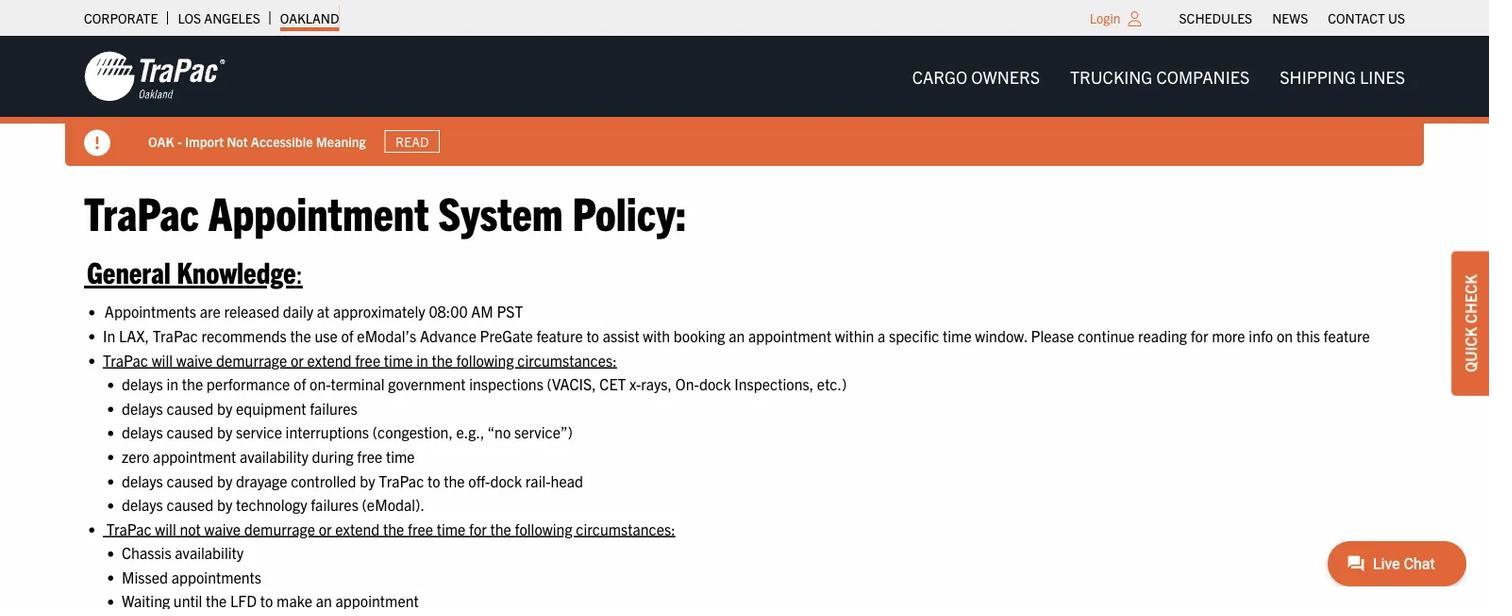 Task type: vqa. For each thing, say whether or not it's contained in the screenshot.
(Subject
no



Task type: locate. For each thing, give the bounding box(es) containing it.
of right use on the bottom left
[[341, 326, 354, 345]]

1 horizontal spatial for
[[1191, 326, 1208, 345]]

to left off-
[[427, 471, 440, 490]]

or down the daily
[[291, 350, 304, 369]]

cargo owners
[[912, 66, 1040, 87]]

oak
[[148, 133, 174, 150]]

availability
[[240, 447, 308, 466], [175, 544, 244, 562]]

check
[[1461, 275, 1480, 324]]

lax,
[[119, 326, 149, 345]]

circumstances: up (vacis,
[[517, 350, 617, 369]]

extend down (emodal).
[[335, 519, 380, 538]]

e.g.,
[[456, 423, 485, 442]]

waive
[[176, 350, 213, 369], [204, 519, 241, 538]]

availability inside chassis availability missed appointments
[[175, 544, 244, 562]]

free
[[355, 350, 380, 369], [357, 447, 382, 466], [408, 519, 433, 538]]

1 horizontal spatial in
[[416, 350, 428, 369]]

failures down controlled
[[311, 495, 358, 514]]

dock down the booking
[[699, 375, 731, 393]]

in
[[416, 350, 428, 369], [167, 375, 178, 393]]

availability up drayage at the bottom left
[[240, 447, 308, 466]]

0 horizontal spatial to
[[427, 471, 440, 490]]

failures
[[310, 399, 357, 418], [311, 495, 358, 514]]

or down controlled
[[319, 519, 332, 538]]

appointment right zero at bottom
[[153, 447, 236, 466]]

(emodal).
[[362, 495, 425, 514]]

0 vertical spatial dock
[[699, 375, 731, 393]]

1 vertical spatial free
[[357, 447, 382, 466]]

free right during
[[357, 447, 382, 466]]

0 vertical spatial of
[[341, 326, 354, 345]]

will left not
[[155, 519, 176, 538]]

demurrage down technology
[[244, 519, 315, 538]]

1 vertical spatial circumstances:
[[576, 519, 675, 538]]

availability up appointments
[[175, 544, 244, 562]]

shipping lines link
[[1265, 57, 1420, 95]]

appointment up the inspections,
[[748, 326, 831, 345]]

banner
[[0, 36, 1489, 166]]

angeles
[[204, 9, 260, 26]]

1 vertical spatial or
[[319, 519, 332, 538]]

the
[[290, 326, 311, 345], [432, 350, 453, 369], [182, 375, 203, 393], [444, 471, 465, 490], [383, 519, 404, 538], [490, 519, 511, 538]]

policy:
[[572, 183, 687, 240]]

0 horizontal spatial of
[[294, 375, 306, 393]]

following
[[456, 350, 514, 369], [515, 519, 572, 538]]

corporate link
[[84, 5, 158, 31]]

more
[[1212, 326, 1245, 345]]

waive inside appointments are released daily at approximately 08:00 am pst in lax, trapac recommends the use of emodal's advance pregate feature to assist with booking an appointment within a specific time window. please continue reading for more info on this feature trapac will waive demurrage or extend free time in the following circumstances: delays in the performance of on-terminal government inspections (vacis, cet x-rays, on-dock inspections, etc.) delays caused by equipment failures delays caused by service interruptions (congestion, e.g., "no service") zero appointment availability during free time delays caused by drayage controlled by trapac to the off-dock rail-head delays caused by technology failures (emodal).
[[176, 350, 213, 369]]

shipping lines
[[1280, 66, 1405, 87]]

on
[[1277, 326, 1293, 345]]

0 vertical spatial extend
[[307, 350, 352, 369]]

1 vertical spatial following
[[515, 519, 572, 538]]

us
[[1388, 9, 1405, 26]]

demurrage inside appointments are released daily at approximately 08:00 am pst in lax, trapac recommends the use of emodal's advance pregate feature to assist with booking an appointment within a specific time window. please continue reading for more info on this feature trapac will waive demurrage or extend free time in the following circumstances: delays in the performance of on-terminal government inspections (vacis, cet x-rays, on-dock inspections, etc.) delays caused by equipment failures delays caused by service interruptions (congestion, e.g., "no service") zero appointment availability during free time delays caused by drayage controlled by trapac to the off-dock rail-head delays caused by technology failures (emodal).
[[216, 350, 287, 369]]

0 horizontal spatial following
[[456, 350, 514, 369]]

delays
[[122, 375, 163, 393], [122, 399, 163, 418], [122, 423, 163, 442], [122, 471, 163, 490], [122, 495, 163, 514]]

technology
[[236, 495, 307, 514]]

trapac up chassis
[[106, 519, 152, 538]]

trucking
[[1070, 66, 1153, 87]]

1 horizontal spatial dock
[[699, 375, 731, 393]]

login
[[1090, 9, 1121, 26]]

rays,
[[641, 375, 672, 393]]

dock left rail-
[[490, 471, 522, 490]]

approximately
[[333, 302, 425, 321]]

0 vertical spatial circumstances:
[[517, 350, 617, 369]]

0 horizontal spatial or
[[291, 350, 304, 369]]

extend
[[307, 350, 352, 369], [335, 519, 380, 538]]

by left drayage at the bottom left
[[217, 471, 232, 490]]

failures up interruptions
[[310, 399, 357, 418]]

service
[[236, 423, 282, 442]]

head
[[551, 471, 583, 490]]

0 vertical spatial to
[[586, 326, 599, 345]]

to
[[586, 326, 599, 345], [427, 471, 440, 490]]

1 vertical spatial menu bar
[[897, 57, 1420, 95]]

1 feature from the left
[[536, 326, 583, 345]]

rail-
[[525, 471, 551, 490]]

specific
[[889, 326, 939, 345]]

trapac appointment system policy:
[[84, 183, 705, 240]]

feature right this at the bottom
[[1324, 326, 1370, 345]]

circumstances: down head
[[576, 519, 675, 538]]

off-
[[468, 471, 490, 490]]

oak - import not accessible meaning
[[148, 133, 366, 150]]

free up terminal
[[355, 350, 380, 369]]

"no
[[487, 423, 511, 442]]

recommends
[[201, 326, 287, 345]]

for left more
[[1191, 326, 1208, 345]]

menu bar
[[1169, 5, 1415, 31], [897, 57, 1420, 95]]

0 vertical spatial waive
[[176, 350, 213, 369]]

x-
[[630, 375, 641, 393]]

will down appointments
[[152, 350, 173, 369]]

for down off-
[[469, 519, 487, 538]]

interruptions
[[286, 423, 369, 442]]

solid image
[[84, 130, 110, 156]]

free down (emodal).
[[408, 519, 433, 538]]

1 horizontal spatial to
[[586, 326, 599, 345]]

2 feature from the left
[[1324, 326, 1370, 345]]

following up "inspections"
[[456, 350, 514, 369]]

trapac down appointments
[[153, 326, 198, 345]]

for inside appointments are released daily at approximately 08:00 am pst in lax, trapac recommends the use of emodal's advance pregate feature to assist with booking an appointment within a specific time window. please continue reading for more info on this feature trapac will waive demurrage or extend free time in the following circumstances: delays in the performance of on-terminal government inspections (vacis, cet x-rays, on-dock inspections, etc.) delays caused by equipment failures delays caused by service interruptions (congestion, e.g., "no service") zero appointment availability during free time delays caused by drayage controlled by trapac to the off-dock rail-head delays caused by technology failures (emodal).
[[1191, 326, 1208, 345]]

1 horizontal spatial of
[[341, 326, 354, 345]]

demurrage
[[216, 350, 287, 369], [244, 519, 315, 538]]

1 horizontal spatial or
[[319, 519, 332, 538]]

following down rail-
[[515, 519, 572, 538]]

0 vertical spatial for
[[1191, 326, 1208, 345]]

1 vertical spatial appointment
[[153, 447, 236, 466]]

etc.)
[[817, 375, 847, 393]]

read link
[[385, 130, 440, 153]]

0 vertical spatial or
[[291, 350, 304, 369]]

3 delays from the top
[[122, 423, 163, 442]]

menu bar down "light" "icon"
[[897, 57, 1420, 95]]

waive right not
[[204, 519, 241, 538]]

appointment
[[748, 326, 831, 345], [153, 447, 236, 466]]

1 vertical spatial of
[[294, 375, 306, 393]]

0 horizontal spatial feature
[[536, 326, 583, 345]]

light image
[[1128, 11, 1141, 26]]

by down performance
[[217, 399, 232, 418]]

to left assist
[[586, 326, 599, 345]]

circumstances:
[[517, 350, 617, 369], [576, 519, 675, 538]]

1 horizontal spatial feature
[[1324, 326, 1370, 345]]

during
[[312, 447, 354, 466]]

1 vertical spatial extend
[[335, 519, 380, 538]]

companies
[[1156, 66, 1250, 87]]

of left on-
[[294, 375, 306, 393]]

2 vertical spatial free
[[408, 519, 433, 538]]

waive down are
[[176, 350, 213, 369]]

0 horizontal spatial in
[[167, 375, 178, 393]]

menu bar containing cargo owners
[[897, 57, 1420, 95]]

in up government
[[416, 350, 428, 369]]

1 horizontal spatial appointment
[[748, 326, 831, 345]]

window.
[[975, 326, 1028, 345]]

for
[[1191, 326, 1208, 345], [469, 519, 487, 538]]

4 caused from the top
[[167, 495, 214, 514]]

by up (emodal).
[[360, 471, 375, 490]]

0 vertical spatial following
[[456, 350, 514, 369]]

following inside appointments are released daily at approximately 08:00 am pst in lax, trapac recommends the use of emodal's advance pregate feature to assist with booking an appointment within a specific time window. please continue reading for more info on this feature trapac will waive demurrage or extend free time in the following circumstances: delays in the performance of on-terminal government inspections (vacis, cet x-rays, on-dock inspections, etc.) delays caused by equipment failures delays caused by service interruptions (congestion, e.g., "no service") zero appointment availability during free time delays caused by drayage controlled by trapac to the off-dock rail-head delays caused by technology failures (emodal).
[[456, 350, 514, 369]]

3 caused from the top
[[167, 471, 214, 490]]

demurrage up performance
[[216, 350, 287, 369]]

within
[[835, 326, 874, 345]]

read
[[396, 133, 429, 150]]

on-
[[310, 375, 331, 393]]

in down appointments
[[167, 375, 178, 393]]

0 vertical spatial availability
[[240, 447, 308, 466]]

please
[[1031, 326, 1074, 345]]

0 vertical spatial in
[[416, 350, 428, 369]]

1 vertical spatial availability
[[175, 544, 244, 562]]

0 horizontal spatial dock
[[490, 471, 522, 490]]

feature
[[536, 326, 583, 345], [1324, 326, 1370, 345]]

menu bar up shipping
[[1169, 5, 1415, 31]]

0 vertical spatial menu bar
[[1169, 5, 1415, 31]]

0 vertical spatial demurrage
[[216, 350, 287, 369]]

los angeles link
[[178, 5, 260, 31]]

owners
[[971, 66, 1040, 87]]

news
[[1272, 9, 1308, 26]]

performance
[[207, 375, 290, 393]]

0 vertical spatial will
[[152, 350, 173, 369]]

or
[[291, 350, 304, 369], [319, 519, 332, 538]]

caused
[[167, 399, 214, 418], [167, 423, 214, 442], [167, 471, 214, 490], [167, 495, 214, 514]]

0 horizontal spatial for
[[469, 519, 487, 538]]

by
[[217, 399, 232, 418], [217, 423, 232, 442], [217, 471, 232, 490], [360, 471, 375, 490], [217, 495, 232, 514]]

corporate
[[84, 9, 158, 26]]

or inside appointments are released daily at approximately 08:00 am pst in lax, trapac recommends the use of emodal's advance pregate feature to assist with booking an appointment within a specific time window. please continue reading for more info on this feature trapac will waive demurrage or extend free time in the following circumstances: delays in the performance of on-terminal government inspections (vacis, cet x-rays, on-dock inspections, etc.) delays caused by equipment failures delays caused by service interruptions (congestion, e.g., "no service") zero appointment availability during free time delays caused by drayage controlled by trapac to the off-dock rail-head delays caused by technology failures (emodal).
[[291, 350, 304, 369]]

extend down use on the bottom left
[[307, 350, 352, 369]]

feature up (vacis,
[[536, 326, 583, 345]]

daily
[[283, 302, 313, 321]]

:
[[296, 253, 303, 290]]



Task type: describe. For each thing, give the bounding box(es) containing it.
los angeles
[[178, 9, 260, 26]]

(congestion,
[[373, 423, 453, 442]]

1 vertical spatial failures
[[311, 495, 358, 514]]

0 vertical spatial appointment
[[748, 326, 831, 345]]

shipping
[[1280, 66, 1356, 87]]

service")
[[514, 423, 573, 442]]

with
[[643, 326, 670, 345]]

appointments are released daily at approximately 08:00 am pst in lax, trapac recommends the use of emodal's advance pregate feature to assist with booking an appointment within a specific time window. please continue reading for more info on this feature trapac will waive demurrage or extend free time in the following circumstances: delays in the performance of on-terminal government inspections (vacis, cet x-rays, on-dock inspections, etc.) delays caused by equipment failures delays caused by service interruptions (congestion, e.g., "no service") zero appointment availability during free time delays caused by drayage controlled by trapac to the off-dock rail-head delays caused by technology failures (emodal).
[[103, 302, 1370, 514]]

1 delays from the top
[[122, 375, 163, 393]]

by left service
[[217, 423, 232, 442]]

import
[[185, 133, 224, 150]]

cargo owners link
[[897, 57, 1055, 95]]

pregate
[[480, 326, 533, 345]]

this
[[1296, 326, 1320, 345]]

advance
[[420, 326, 476, 345]]

equipment
[[236, 399, 306, 418]]

at
[[317, 302, 330, 321]]

not
[[227, 133, 248, 150]]

trapac down lax, at the bottom left of page
[[103, 350, 148, 369]]

government
[[388, 375, 466, 393]]

1 vertical spatial demurrage
[[244, 519, 315, 538]]

am
[[471, 302, 493, 321]]

banner containing cargo owners
[[0, 36, 1489, 166]]

circumstances: inside appointments are released daily at approximately 08:00 am pst in lax, trapac recommends the use of emodal's advance pregate feature to assist with booking an appointment within a specific time window. please continue reading for more info on this feature trapac will waive demurrage or extend free time in the following circumstances: delays in the performance of on-terminal government inspections (vacis, cet x-rays, on-dock inspections, etc.) delays caused by equipment failures delays caused by service interruptions (congestion, e.g., "no service") zero appointment availability during free time delays caused by drayage controlled by trapac to the off-dock rail-head delays caused by technology failures (emodal).
[[517, 350, 617, 369]]

0 horizontal spatial appointment
[[153, 447, 236, 466]]

trapac appointment system policy: main content
[[65, 180, 1424, 610]]

oakland link
[[280, 5, 339, 31]]

accessible
[[251, 133, 313, 150]]

2 caused from the top
[[167, 423, 214, 442]]

08:00
[[429, 302, 468, 321]]

schedules link
[[1179, 5, 1252, 31]]

will inside appointments are released daily at approximately 08:00 am pst in lax, trapac recommends the use of emodal's advance pregate feature to assist with booking an appointment within a specific time window. please continue reading for more info on this feature trapac will waive demurrage or extend free time in the following circumstances: delays in the performance of on-terminal government inspections (vacis, cet x-rays, on-dock inspections, etc.) delays caused by equipment failures delays caused by service interruptions (congestion, e.g., "no service") zero appointment availability during free time delays caused by drayage controlled by trapac to the off-dock rail-head delays caused by technology failures (emodal).
[[152, 350, 173, 369]]

meaning
[[316, 133, 366, 150]]

0 vertical spatial free
[[355, 350, 380, 369]]

trucking companies
[[1070, 66, 1250, 87]]

inspections
[[469, 375, 543, 393]]

released
[[224, 302, 279, 321]]

1 vertical spatial in
[[167, 375, 178, 393]]

1 vertical spatial dock
[[490, 471, 522, 490]]

1 caused from the top
[[167, 399, 214, 418]]

quick check
[[1461, 275, 1480, 373]]

assist
[[603, 326, 639, 345]]

cargo
[[912, 66, 967, 87]]

contact us
[[1328, 9, 1405, 26]]

trapac up (emodal).
[[379, 471, 424, 490]]

reading
[[1138, 326, 1187, 345]]

cet
[[600, 375, 626, 393]]

appointments
[[105, 302, 196, 321]]

general
[[87, 253, 171, 290]]

4 delays from the top
[[122, 471, 163, 490]]

on-
[[675, 375, 699, 393]]

continue
[[1078, 326, 1135, 345]]

oakland
[[280, 9, 339, 26]]

chassis
[[122, 544, 171, 562]]

los
[[178, 9, 201, 26]]

contact us link
[[1328, 5, 1405, 31]]

1 vertical spatial for
[[469, 519, 487, 538]]

schedules
[[1179, 9, 1252, 26]]

quick check link
[[1451, 251, 1489, 396]]

general knowledge :
[[87, 253, 303, 290]]

contact
[[1328, 9, 1385, 26]]

zero
[[122, 447, 149, 466]]

(vacis,
[[547, 375, 596, 393]]

trapac up general
[[84, 183, 199, 240]]

system
[[438, 183, 563, 240]]

news link
[[1272, 5, 1308, 31]]

login link
[[1090, 9, 1121, 26]]

trapac will not waive demurrage or extend the free time for the following circumstances:
[[103, 519, 675, 538]]

are
[[200, 302, 221, 321]]

in
[[103, 326, 115, 345]]

emodal's
[[357, 326, 416, 345]]

terminal
[[331, 375, 385, 393]]

extend inside appointments are released daily at approximately 08:00 am pst in lax, trapac recommends the use of emodal's advance pregate feature to assist with booking an appointment within a specific time window. please continue reading for more info on this feature trapac will waive demurrage or extend free time in the following circumstances: delays in the performance of on-terminal government inspections (vacis, cet x-rays, on-dock inspections, etc.) delays caused by equipment failures delays caused by service interruptions (congestion, e.g., "no service") zero appointment availability during free time delays caused by drayage controlled by trapac to the off-dock rail-head delays caused by technology failures (emodal).
[[307, 350, 352, 369]]

knowledge
[[177, 253, 296, 290]]

not
[[180, 519, 201, 538]]

1 horizontal spatial following
[[515, 519, 572, 538]]

oakland image
[[84, 50, 226, 103]]

availability inside appointments are released daily at approximately 08:00 am pst in lax, trapac recommends the use of emodal's advance pregate feature to assist with booking an appointment within a specific time window. please continue reading for more info on this feature trapac will waive demurrage or extend free time in the following circumstances: delays in the performance of on-terminal government inspections (vacis, cet x-rays, on-dock inspections, etc.) delays caused by equipment failures delays caused by service interruptions (congestion, e.g., "no service") zero appointment availability during free time delays caused by drayage controlled by trapac to the off-dock rail-head delays caused by technology failures (emodal).
[[240, 447, 308, 466]]

info
[[1249, 326, 1273, 345]]

chassis availability missed appointments
[[122, 544, 261, 587]]

-
[[177, 133, 182, 150]]

0 vertical spatial failures
[[310, 399, 357, 418]]

controlled
[[291, 471, 356, 490]]

appointments
[[171, 568, 261, 587]]

2 delays from the top
[[122, 399, 163, 418]]

1 vertical spatial waive
[[204, 519, 241, 538]]

missed
[[122, 568, 168, 587]]

1 vertical spatial to
[[427, 471, 440, 490]]

menu bar containing schedules
[[1169, 5, 1415, 31]]

inspections,
[[734, 375, 814, 393]]

5 delays from the top
[[122, 495, 163, 514]]

lines
[[1360, 66, 1405, 87]]

quick
[[1461, 327, 1480, 373]]

trucking companies link
[[1055, 57, 1265, 95]]

by left technology
[[217, 495, 232, 514]]

a
[[878, 326, 885, 345]]

1 vertical spatial will
[[155, 519, 176, 538]]



